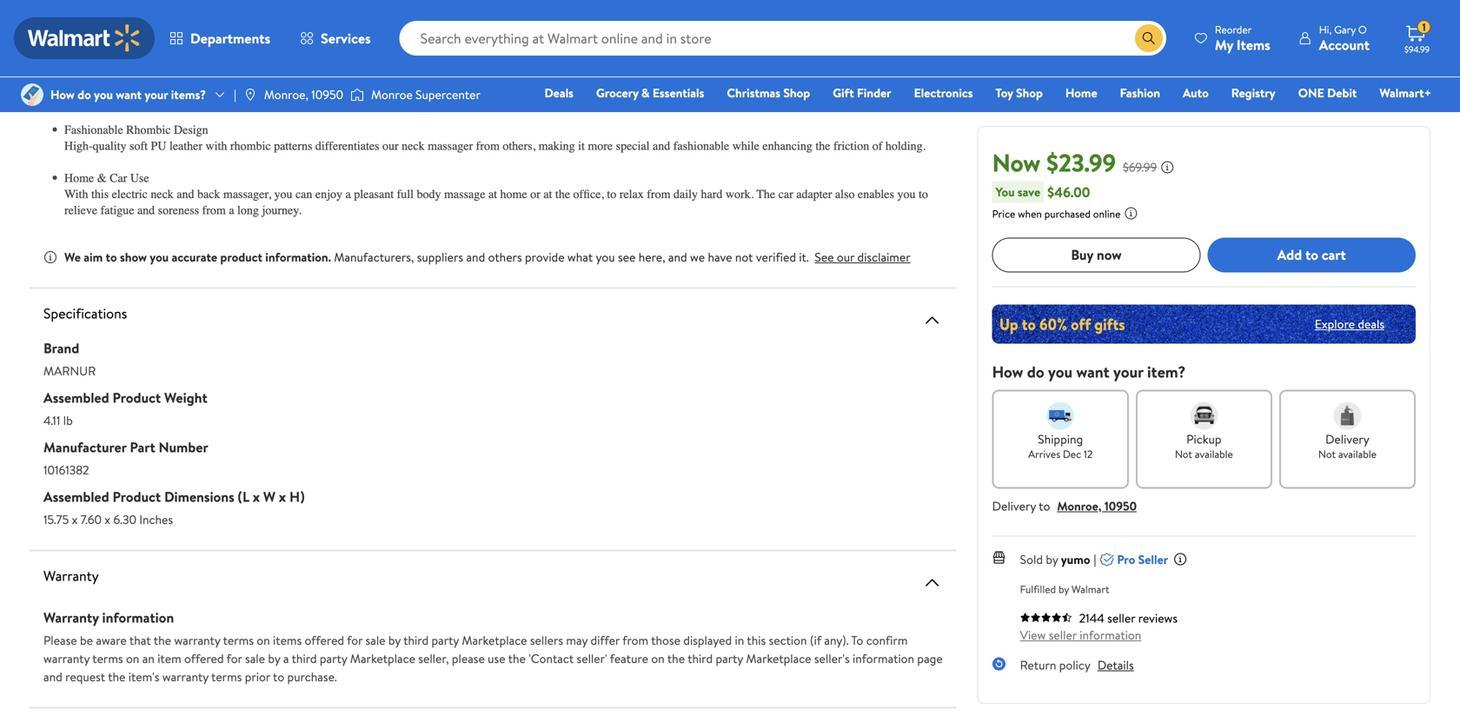 Task type: locate. For each thing, give the bounding box(es) containing it.
the left item's
[[108, 669, 126, 686]]

0 vertical spatial massage
[[215, 28, 256, 42]]

1 shop from the left
[[784, 84, 811, 101]]

can down function
[[182, 76, 199, 90]]

0 horizontal spatial with
[[206, 139, 227, 153]]

neck inside home & car use with this electric neck and back massager, you can enjoy a pleasant full body massage at home or at the office, to relax from daily hard work. the car adapter also enables you to relieve fatigue and soreness from a long journey.
[[151, 187, 174, 201]]

not for pickup
[[1175, 447, 1193, 461]]

& inside home & car use with this electric neck and back massager, you can enjoy a pleasant full body massage at home or at the office, to relax from daily hard work. the car adapter also enables you to relieve fatigue and soreness from a long journey.
[[97, 171, 107, 185]]

0 vertical spatial home
[[1066, 84, 1098, 101]]

1 available from the left
[[1195, 447, 1234, 461]]

under
[[142, 92, 170, 106]]

1 horizontal spatial experience.
[[740, 76, 796, 90]]

and inside to meet the needs of bigger body frames, this shiatsu massager is specially designed with longer and wider handle straps (10cm longer than a similar massager) to support arms in a better position, giving the best massage experience.
[[538, 12, 555, 26]]

& inside "link"
[[642, 84, 650, 101]]

in inside to meet the needs of bigger body frames, this shiatsu massager is specially designed with longer and wider handle straps (10cm longer than a similar massager) to support arms in a better position, giving the best massage experience.
[[925, 12, 934, 26]]

1 vertical spatial can
[[296, 187, 313, 201]]

is inside to meet the needs of bigger body frames, this shiatsu massager is specially designed with longer and wider handle straps (10cm longer than a similar massager) to support arms in a better position, giving the best massage experience.
[[375, 12, 383, 26]]

to right any). on the right bottom of the page
[[852, 632, 864, 649]]

the inside fashionable rhombic design high-quality soft pu leather with rhombic patterns differentiates our neck massager from others, making it more special and fashionable while enhancing the friction of holding.
[[816, 139, 831, 153]]

available down "intent image for pickup"
[[1195, 447, 1234, 461]]

1 horizontal spatial 10950
[[1105, 498, 1137, 515]]

to left cart
[[1306, 245, 1319, 264]]

your for items?
[[145, 86, 168, 103]]

massager up services on the top
[[327, 12, 372, 26]]

to up better
[[64, 12, 77, 26]]

registry link
[[1224, 83, 1284, 102]]

2 horizontal spatial massager
[[428, 139, 473, 153]]

& for grocery
[[642, 84, 650, 101]]

0 horizontal spatial to
[[64, 12, 77, 26]]

with inside fashionable rhombic design high-quality soft pu leather with rhombic patterns differentiates our neck massager from others, making it more special and fashionable while enhancing the friction of holding.
[[206, 139, 227, 153]]

1 vertical spatial massager
[[134, 76, 179, 90]]

& right grocery
[[642, 84, 650, 101]]

manufacturer
[[43, 438, 127, 457]]

0 vertical spatial of
[[155, 12, 166, 26]]

this left 'section'
[[747, 632, 766, 649]]

10950
[[312, 86, 344, 103], [1105, 498, 1137, 515]]

how for how do you want your item?
[[993, 361, 1024, 383]]

enjoy
[[316, 187, 343, 201]]

marketplace up "use" in the left of the page
[[462, 632, 527, 649]]

walmart
[[1072, 582, 1110, 597]]

2 horizontal spatial information
[[1080, 627, 1142, 644]]

walmart image
[[28, 24, 141, 52]]

 image left the fast
[[243, 88, 257, 102]]

heating
[[129, 60, 167, 73]]

by
[[1046, 551, 1059, 568], [1059, 582, 1070, 597], [389, 632, 401, 649], [268, 650, 280, 667]]

experience. inside to meet the needs of bigger body frames, this shiatsu massager is specially designed with longer and wider handle straps (10cm longer than a similar massager) to support arms in a better position, giving the best massage experience.
[[259, 28, 315, 42]]

1 horizontal spatial the
[[799, 76, 818, 90]]

pro seller info image
[[1174, 553, 1188, 567]]

hi,
[[1320, 22, 1332, 37]]

the left gift
[[799, 76, 818, 90]]

0 horizontal spatial information
[[102, 608, 174, 627]]

0 vertical spatial how
[[50, 86, 75, 103]]

1 vertical spatial is
[[882, 76, 890, 90]]

information down confirm
[[853, 650, 915, 667]]

not
[[736, 249, 753, 266]]

do up shipping
[[1028, 361, 1045, 383]]

real
[[248, 76, 266, 90]]

1 horizontal spatial delivery
[[1326, 431, 1370, 448]]

monroe,
[[264, 86, 309, 103], [1058, 498, 1102, 515]]

neck down skin.
[[402, 139, 425, 153]]

0 vertical spatial warranty
[[43, 566, 99, 586]]

home
[[500, 187, 528, 201]]

you save $46.00
[[996, 182, 1091, 202]]

2 horizontal spatial this
[[747, 632, 766, 649]]

on down those
[[652, 650, 665, 667]]

shop inside toy shop link
[[1017, 84, 1043, 101]]

function
[[170, 60, 214, 73]]

more inside fashionable rhombic design high-quality soft pu leather with rhombic patterns differentiates our neck massager from others, making it more special and fashionable while enhancing the friction of holding.
[[588, 139, 613, 153]]

available
[[1195, 447, 1234, 461], [1339, 447, 1377, 461]]

warranty inside 'warranty information please be aware that the warranty terms on items offered for sale by third party marketplace sellers may differ from those displayed in this section (if any). to confirm warranty terms on an item offered for sale by a third party marketplace seller, please use the 'contact seller' feature on the third party marketplace seller's information page and request the item's warranty terms prior to purchase.'
[[43, 608, 99, 627]]

christmas shop
[[727, 84, 811, 101]]

this inside home & car use with this electric neck and back massager, you can enjoy a pleasant full body massage at home or at the office, to relax from daily hard work. the car adapter also enables you to relieve fatigue and soreness from a long journey.
[[91, 187, 109, 201]]

product left weight
[[113, 388, 161, 407]]

not
[[1175, 447, 1193, 461], [1319, 447, 1337, 461]]

grocery
[[596, 84, 639, 101]]

shop for toy shop
[[1017, 84, 1043, 101]]

offered
[[305, 632, 344, 649], [184, 650, 224, 667]]

monroe, 10950
[[264, 86, 344, 103]]

to right the fast
[[290, 76, 300, 90]]

0 horizontal spatial more
[[559, 76, 584, 90]]

not inside pickup not available
[[1175, 447, 1193, 461]]

a down items
[[283, 650, 289, 667]]

any).
[[825, 632, 849, 649]]

your left item?
[[1114, 361, 1144, 383]]

delivery up sold
[[993, 498, 1036, 515]]

0 vertical spatial this
[[269, 12, 287, 26]]

0 horizontal spatial shop
[[784, 84, 811, 101]]

christmas shop link
[[719, 83, 818, 102]]

Walmart Site-Wide search field
[[400, 21, 1167, 56]]

monroe, down dec
[[1058, 498, 1102, 515]]

fulfilled
[[1021, 582, 1057, 597]]

0 vertical spatial assembled
[[43, 388, 109, 407]]

relieve
[[64, 203, 97, 217]]

for right items
[[347, 632, 363, 649]]

the up item at left
[[154, 632, 171, 649]]

0 vertical spatial heating
[[374, 76, 409, 90]]

from right relax
[[647, 187, 671, 201]]

warranty up item at left
[[174, 632, 220, 649]]

pu
[[151, 139, 166, 153]]

1 vertical spatial delivery
[[993, 498, 1036, 515]]

0 horizontal spatial not
[[1175, 447, 1193, 461]]

in right 'arms'
[[925, 12, 934, 26]]

1 vertical spatial how
[[993, 361, 1024, 383]]

10950 right the fast
[[312, 86, 344, 103]]

comfortable heating function this shoulder massager can warm up real fast to deliver comfy heating within 3 minutes, providing a more soothing and relaxing massage experience. the temperature is controlled and maintained under 113°f, ensuring the best heating without hurting skin.
[[64, 60, 942, 106]]

massage inside to meet the needs of bigger body frames, this shiatsu massager is specially designed with longer and wider handle straps (10cm longer than a similar massager) to support arms in a better position, giving the best massage experience.
[[215, 28, 256, 42]]

enables
[[858, 187, 895, 201]]

to right prior
[[273, 669, 285, 686]]

from inside fashionable rhombic design high-quality soft pu leather with rhombic patterns differentiates our neck massager from others, making it more special and fashionable while enhancing the friction of holding.
[[476, 139, 500, 153]]

0 horizontal spatial the
[[757, 187, 776, 201]]

1 vertical spatial to
[[852, 632, 864, 649]]

1 horizontal spatial this
[[269, 12, 287, 26]]

this inside 'warranty information please be aware that the warranty terms on items offered for sale by third party marketplace sellers may differ from those displayed in this section (if any). to confirm warranty terms on an item offered for sale by a third party marketplace seller, please use the 'contact seller' feature on the third party marketplace seller's information page and request the item's warranty terms prior to purchase.'
[[747, 632, 766, 649]]

and left we
[[669, 249, 688, 266]]

0 vertical spatial massager
[[327, 12, 372, 26]]

2 shop from the left
[[1017, 84, 1043, 101]]

not inside delivery not available
[[1319, 447, 1337, 461]]

0 horizontal spatial at
[[489, 187, 497, 201]]

and left others
[[466, 249, 485, 266]]

4.11
[[43, 412, 60, 429]]

0 horizontal spatial for
[[227, 650, 242, 667]]

0 vertical spatial do
[[78, 86, 91, 103]]

fashion
[[1120, 84, 1161, 101]]

10161382
[[43, 462, 89, 479]]

1 vertical spatial with
[[206, 139, 227, 153]]

third up purchase.
[[292, 650, 317, 667]]

how do you want your item?
[[993, 361, 1186, 383]]

to inside 'warranty information please be aware that the warranty terms on items offered for sale by third party marketplace sellers may differ from those displayed in this section (if any). to confirm warranty terms on an item offered for sale by a third party marketplace seller, please use the 'contact seller' feature on the third party marketplace seller's information page and request the item's warranty terms prior to purchase.'
[[273, 669, 285, 686]]

0 horizontal spatial  image
[[243, 88, 257, 102]]

1 horizontal spatial massage
[[444, 187, 486, 201]]

sold
[[1021, 551, 1043, 568]]

1 warranty from the top
[[43, 566, 99, 586]]

and inside fashionable rhombic design high-quality soft pu leather with rhombic patterns differentiates our neck massager from others, making it more special and fashionable while enhancing the friction of holding.
[[653, 139, 671, 153]]

this
[[269, 12, 287, 26], [91, 187, 109, 201], [747, 632, 766, 649]]

also
[[836, 187, 855, 201]]

1 horizontal spatial with
[[479, 12, 501, 26]]

your down heating in the left of the page
[[145, 86, 168, 103]]

fashion link
[[1113, 83, 1169, 102]]

view seller information
[[1021, 627, 1142, 644]]

intent image for shipping image
[[1047, 402, 1075, 430]]

more right "it"
[[588, 139, 613, 153]]

product up 6.30
[[113, 487, 161, 506]]

0 horizontal spatial this
[[91, 187, 109, 201]]

 image left 'hurting'
[[351, 86, 364, 103]]

0 vertical spatial more
[[559, 76, 584, 90]]

want
[[116, 86, 142, 103], [1077, 361, 1110, 383]]

work.
[[726, 187, 754, 201]]

party up purchase.
[[320, 650, 347, 667]]

relaxing
[[653, 76, 693, 90]]

neck
[[402, 139, 425, 153], [151, 187, 174, 201]]

shop inside christmas shop link
[[784, 84, 811, 101]]

not down intent image for delivery
[[1319, 447, 1337, 461]]

price when purchased online
[[993, 206, 1121, 221]]

1 vertical spatial 10950
[[1105, 498, 1137, 515]]

a right providing
[[551, 76, 556, 90]]

the
[[107, 12, 122, 26], [175, 28, 189, 42], [252, 92, 267, 106], [816, 139, 831, 153], [556, 187, 570, 201], [154, 632, 171, 649], [508, 650, 526, 667], [668, 650, 685, 667], [108, 669, 126, 686]]

 image
[[21, 83, 43, 106]]

0 vertical spatial best
[[192, 28, 212, 42]]

0 horizontal spatial |
[[234, 86, 236, 103]]

you
[[94, 86, 113, 103], [274, 187, 293, 201], [898, 187, 916, 201], [150, 249, 169, 266], [596, 249, 615, 266], [1049, 361, 1073, 383]]

1 horizontal spatial longer
[[690, 12, 721, 26]]

seller for view
[[1049, 627, 1077, 644]]

journey.
[[262, 203, 302, 217]]

x right w at the bottom left of the page
[[279, 487, 286, 506]]

to inside to meet the needs of bigger body frames, this shiatsu massager is specially designed with longer and wider handle straps (10cm longer than a similar massager) to support arms in a better position, giving the best massage experience.
[[64, 12, 77, 26]]

1 vertical spatial offered
[[184, 650, 224, 667]]

information up that
[[102, 608, 174, 627]]

massage left home
[[444, 187, 486, 201]]

1 vertical spatial massage
[[696, 76, 737, 90]]

1 horizontal spatial best
[[270, 92, 290, 106]]

party down displayed
[[716, 650, 744, 667]]

home up with
[[64, 171, 94, 185]]

can left enjoy in the top left of the page
[[296, 187, 313, 201]]

the left friction on the top of the page
[[816, 139, 831, 153]]

terms up prior
[[223, 632, 254, 649]]

heating down "deliver"
[[293, 92, 329, 106]]

shop for christmas shop
[[784, 84, 811, 101]]

on left an
[[126, 650, 139, 667]]

$69.99
[[1123, 159, 1158, 176]]

auto
[[1183, 84, 1209, 101]]

want left item?
[[1077, 361, 1110, 383]]

marketplace left seller,
[[350, 650, 416, 667]]

our right see
[[837, 249, 855, 266]]

with right designed
[[479, 12, 501, 26]]

1 horizontal spatial how
[[993, 361, 1024, 383]]

pickup not available
[[1175, 431, 1234, 461]]

0 horizontal spatial &
[[97, 171, 107, 185]]

best down the fast
[[270, 92, 290, 106]]

you
[[996, 183, 1015, 200]]

0 vertical spatial &
[[642, 84, 650, 101]]

0 horizontal spatial can
[[182, 76, 199, 90]]

0 horizontal spatial home
[[64, 171, 94, 185]]

1 horizontal spatial to
[[852, 632, 864, 649]]

Search search field
[[400, 21, 1167, 56]]

1 horizontal spatial of
[[873, 139, 883, 153]]

2 longer from the left
[[690, 12, 721, 26]]

third down displayed
[[688, 650, 713, 667]]

0 horizontal spatial neck
[[151, 187, 174, 201]]

1 horizontal spatial home
[[1066, 84, 1098, 101]]

2 available from the left
[[1339, 447, 1377, 461]]

available down intent image for delivery
[[1339, 447, 1377, 461]]

providing
[[500, 76, 548, 90]]

1 vertical spatial experience.
[[740, 76, 796, 90]]

to inside add to cart button
[[1306, 245, 1319, 264]]

2 not from the left
[[1319, 447, 1337, 461]]

0 vertical spatial |
[[234, 86, 236, 103]]

show
[[120, 249, 147, 266]]

1 vertical spatial more
[[588, 139, 613, 153]]

a right than
[[748, 12, 754, 26]]

yumo
[[1062, 551, 1091, 568]]

1 horizontal spatial for
[[347, 632, 363, 649]]

2 vertical spatial massage
[[444, 187, 486, 201]]

1 horizontal spatial want
[[1077, 361, 1110, 383]]

0 vertical spatial offered
[[305, 632, 344, 649]]

explore deals link
[[1309, 309, 1392, 340]]

available inside delivery not available
[[1339, 447, 1377, 461]]

heating up 'hurting'
[[374, 76, 409, 90]]

0 horizontal spatial longer
[[504, 12, 535, 26]]

hurting
[[372, 92, 407, 106]]

body up departments
[[203, 12, 227, 26]]

policy
[[1060, 657, 1091, 674]]

of right friction on the top of the page
[[873, 139, 883, 153]]

experience. down walmart site-wide search box on the top of page
[[740, 76, 796, 90]]

details
[[1098, 657, 1134, 674]]

marketplace
[[462, 632, 527, 649], [350, 650, 416, 667], [746, 650, 812, 667]]

brand marnur assembled product weight 4.11 lb manufacturer part number 10161382 assembled product dimensions (l x w x h) 15.75 x 7.60 x 6.30 inches
[[43, 339, 305, 528]]

registry
[[1232, 84, 1276, 101]]

0 horizontal spatial how
[[50, 86, 75, 103]]

one debit
[[1299, 84, 1358, 101]]

0 vertical spatial terms
[[223, 632, 254, 649]]

and down this
[[64, 92, 82, 106]]

more inside the comfortable heating function this shoulder massager can warm up real fast to deliver comfy heating within 3 minutes, providing a more soothing and relaxing massage experience. the temperature is controlled and maintained under 113°f, ensuring the best heating without hurting skin.
[[559, 76, 584, 90]]

2144 seller reviews
[[1080, 610, 1178, 627]]

massager,
[[223, 187, 271, 201]]

add to cart button
[[1208, 238, 1416, 272]]

1 vertical spatial &
[[97, 171, 107, 185]]

1 vertical spatial for
[[227, 650, 242, 667]]

0 vertical spatial delivery
[[1326, 431, 1370, 448]]

for right item at left
[[227, 650, 242, 667]]

view seller information link
[[1021, 627, 1142, 644]]

& for home
[[97, 171, 107, 185]]

from left others, in the top left of the page
[[476, 139, 500, 153]]

terms left prior
[[211, 669, 242, 686]]

massage right relaxing
[[696, 76, 737, 90]]

to inside 'warranty information please be aware that the warranty terms on items offered for sale by third party marketplace sellers may differ from those displayed in this section (if any). to confirm warranty terms on an item offered for sale by a third party marketplace seller, please use the 'contact seller' feature on the third party marketplace seller's information page and request the item's warranty terms prior to purchase.'
[[852, 632, 864, 649]]

from down back
[[202, 203, 226, 217]]

needs
[[125, 12, 152, 26]]

available inside pickup not available
[[1195, 447, 1234, 461]]

0 horizontal spatial massage
[[215, 28, 256, 42]]

longer left than
[[690, 12, 721, 26]]

4.3993 stars out of 5, based on 2144 seller reviews element
[[1021, 612, 1073, 623]]

seller,
[[418, 650, 449, 667]]

is left 'specially'
[[375, 12, 383, 26]]

of up giving
[[155, 12, 166, 26]]

inches
[[139, 511, 173, 528]]

1 not from the left
[[1175, 447, 1193, 461]]

please
[[452, 650, 485, 667]]

1 vertical spatial best
[[270, 92, 290, 106]]

1 vertical spatial do
[[1028, 361, 1045, 383]]

assembled up lb on the bottom left
[[43, 388, 109, 407]]

warranty down "15.75" in the left of the page
[[43, 566, 99, 586]]

of inside fashionable rhombic design high-quality soft pu leather with rhombic patterns differentiates our neck massager from others, making it more special and fashionable while enhancing the friction of holding.
[[873, 139, 883, 153]]

sellers
[[530, 632, 564, 649]]

2 warranty from the top
[[43, 608, 99, 627]]

information up details
[[1080, 627, 1142, 644]]

and up soreness
[[177, 187, 194, 201]]

delivery down intent image for delivery
[[1326, 431, 1370, 448]]

massager inside fashionable rhombic design high-quality soft pu leather with rhombic patterns differentiates our neck massager from others, making it more special and fashionable while enhancing the friction of holding.
[[428, 139, 473, 153]]

shop
[[784, 84, 811, 101], [1017, 84, 1043, 101]]

electronics link
[[907, 83, 981, 102]]

now
[[993, 146, 1041, 180]]

0 horizontal spatial available
[[1195, 447, 1234, 461]]

how for how do you want your items?
[[50, 86, 75, 103]]

& left the car
[[97, 171, 107, 185]]

neck inside fashionable rhombic design high-quality soft pu leather with rhombic patterns differentiates our neck massager from others, making it more special and fashionable while enhancing the friction of holding.
[[402, 139, 425, 153]]

feature
[[610, 650, 649, 667]]

from up "feature"
[[623, 632, 649, 649]]

home inside home & car use with this electric neck and back massager, you can enjoy a pleasant full body massage at home or at the office, to relax from daily hard work. the car adapter also enables you to relieve fatigue and soreness from a long journey.
[[64, 171, 94, 185]]

assembled up 7.60 at the left of the page
[[43, 487, 109, 506]]

massager up under
[[134, 76, 179, 90]]

up to sixty percent off deals. shop now. image
[[993, 305, 1416, 344]]

warm
[[202, 76, 230, 90]]

purchased
[[1045, 206, 1091, 221]]

we aim to show you accurate product information. manufacturers, suppliers and others provide what you see here, and we have not verified it. see our disclaimer
[[64, 249, 911, 266]]

intent image for pickup image
[[1191, 402, 1218, 430]]

the down real
[[252, 92, 267, 106]]

while
[[733, 139, 760, 153]]

services
[[321, 29, 371, 48]]

you right show
[[150, 249, 169, 266]]

is inside the comfortable heating function this shoulder massager can warm up real fast to deliver comfy heating within 3 minutes, providing a more soothing and relaxing massage experience. the temperature is controlled and maintained under 113°f, ensuring the best heating without hurting skin.
[[882, 76, 890, 90]]

the left car
[[757, 187, 776, 201]]

0 vertical spatial to
[[64, 12, 77, 26]]

soothing
[[587, 76, 629, 90]]

do for how do you want your item?
[[1028, 361, 1045, 383]]

warranty image
[[922, 573, 943, 593]]

body inside to meet the needs of bigger body frames, this shiatsu massager is specially designed with longer and wider handle straps (10cm longer than a similar massager) to support arms in a better position, giving the best massage experience.
[[203, 12, 227, 26]]

experience. inside the comfortable heating function this shoulder massager can warm up real fast to deliver comfy heating within 3 minutes, providing a more soothing and relaxing massage experience. the temperature is controlled and maintained under 113°f, ensuring the best heating without hurting skin.
[[740, 76, 796, 90]]

2 vertical spatial this
[[747, 632, 766, 649]]

 image for monroe, 10950
[[243, 88, 257, 102]]

of
[[155, 12, 166, 26], [873, 139, 883, 153]]

0 horizontal spatial is
[[375, 12, 383, 26]]

warranty up please at the bottom left of the page
[[43, 608, 99, 627]]

0 horizontal spatial monroe,
[[264, 86, 309, 103]]

comfortable
[[64, 60, 126, 73]]

1 at from the left
[[489, 187, 497, 201]]

1 horizontal spatial your
[[1114, 361, 1144, 383]]

1 vertical spatial your
[[1114, 361, 1144, 383]]

shiatsu
[[290, 12, 324, 26]]

account
[[1320, 35, 1370, 54]]

we
[[690, 249, 705, 266]]

add
[[1278, 245, 1303, 264]]

delivery inside delivery not available
[[1326, 431, 1370, 448]]

and left wider
[[538, 12, 555, 26]]

to left support
[[846, 12, 856, 26]]

0 horizontal spatial seller
[[1049, 627, 1077, 644]]

party up seller,
[[432, 632, 459, 649]]

1 vertical spatial in
[[735, 632, 745, 649]]

 image
[[351, 86, 364, 103], [243, 88, 257, 102]]

with inside to meet the needs of bigger body frames, this shiatsu massager is specially designed with longer and wider handle straps (10cm longer than a similar massager) to support arms in a better position, giving the best massage experience.
[[479, 12, 501, 26]]

3
[[447, 76, 453, 90]]

home for home & car use with this electric neck and back massager, you can enjoy a pleasant full body massage at home or at the office, to relax from daily hard work. the car adapter also enables you to relieve fatigue and soreness from a long journey.
[[64, 171, 94, 185]]

holding.
[[886, 139, 926, 153]]

1 horizontal spatial is
[[882, 76, 890, 90]]

save
[[1018, 183, 1041, 200]]

0 horizontal spatial body
[[203, 12, 227, 26]]

toy shop
[[996, 84, 1043, 101]]

massager down supercenter
[[428, 139, 473, 153]]

1 vertical spatial home
[[64, 171, 94, 185]]

temperature
[[821, 76, 879, 90]]

daily
[[674, 187, 698, 201]]

massager inside to meet the needs of bigger body frames, this shiatsu massager is specially designed with longer and wider handle straps (10cm longer than a similar massager) to support arms in a better position, giving the best massage experience.
[[327, 12, 372, 26]]

to inside the comfortable heating function this shoulder massager can warm up real fast to deliver comfy heating within 3 minutes, providing a more soothing and relaxing massage experience. the temperature is controlled and maintained under 113°f, ensuring the best heating without hurting skin.
[[290, 76, 300, 90]]

the right "use" in the left of the page
[[508, 650, 526, 667]]

return policy details
[[1021, 657, 1134, 674]]

our inside fashionable rhombic design high-quality soft pu leather with rhombic patterns differentiates our neck massager from others, making it more special and fashionable while enhancing the friction of holding.
[[383, 139, 399, 153]]

1 horizontal spatial |
[[1094, 551, 1097, 568]]

shop right christmas
[[784, 84, 811, 101]]

in right displayed
[[735, 632, 745, 649]]

x
[[253, 487, 260, 506], [279, 487, 286, 506], [72, 511, 78, 528], [105, 511, 110, 528]]

2 horizontal spatial massage
[[696, 76, 737, 90]]



Task type: vqa. For each thing, say whether or not it's contained in the screenshot.
Photo
no



Task type: describe. For each thing, give the bounding box(es) containing it.
and inside 'warranty information please be aware that the warranty terms on items offered for sale by third party marketplace sellers may differ from those displayed in this section (if any). to confirm warranty terms on an item offered for sale by a third party marketplace seller, please use the 'contact seller' feature on the third party marketplace seller's information page and request the item's warranty terms prior to purchase.'
[[43, 669, 62, 686]]

cart
[[1322, 245, 1347, 264]]

car
[[110, 171, 127, 185]]

manufacturers,
[[334, 249, 414, 266]]

soreness
[[158, 203, 199, 217]]

your for item?
[[1114, 361, 1144, 383]]

specifications image
[[922, 310, 943, 331]]

1 vertical spatial |
[[1094, 551, 1097, 568]]

available for pickup
[[1195, 447, 1234, 461]]

and left relaxing
[[632, 76, 650, 90]]

monroe
[[371, 86, 413, 103]]

this inside to meet the needs of bigger body frames, this shiatsu massager is specially designed with longer and wider handle straps (10cm longer than a similar massager) to support arms in a better position, giving the best massage experience.
[[269, 12, 287, 26]]

special
[[616, 139, 650, 153]]

1 horizontal spatial offered
[[305, 632, 344, 649]]

leather
[[170, 139, 203, 153]]

0 horizontal spatial third
[[292, 650, 317, 667]]

without
[[332, 92, 369, 106]]

differ
[[591, 632, 620, 649]]

christmas
[[727, 84, 781, 101]]

1 product from the top
[[113, 388, 161, 407]]

2 vertical spatial terms
[[211, 669, 242, 686]]

pickup
[[1187, 431, 1222, 448]]

massage inside home & car use with this electric neck and back massager, you can enjoy a pleasant full body massage at home or at the office, to relax from daily hard work. the car adapter also enables you to relieve fatigue and soreness from a long journey.
[[444, 187, 486, 201]]

113°f,
[[173, 92, 204, 106]]

2 vertical spatial warranty
[[162, 669, 209, 686]]

gift
[[833, 84, 854, 101]]

you left see
[[596, 249, 615, 266]]

2 product from the top
[[113, 487, 161, 506]]

 image for monroe supercenter
[[351, 86, 364, 103]]

minutes,
[[456, 76, 497, 90]]

the inside home & car use with this electric neck and back massager, you can enjoy a pleasant full body massage at home or at the office, to relax from daily hard work. the car adapter also enables you to relieve fatigue and soreness from a long journey.
[[556, 187, 570, 201]]

delivery for to
[[993, 498, 1036, 515]]

1 horizontal spatial sale
[[366, 632, 386, 649]]

weight
[[164, 388, 208, 407]]

and down electric
[[137, 203, 155, 217]]

home link
[[1058, 83, 1106, 102]]

the inside the comfortable heating function this shoulder massager can warm up real fast to deliver comfy heating within 3 minutes, providing a more soothing and relaxing massage experience. the temperature is controlled and maintained under 113°f, ensuring the best heating without hurting skin.
[[252, 92, 267, 106]]

massager inside the comfortable heating function this shoulder massager can warm up real fast to deliver comfy heating within 3 minutes, providing a more soothing and relaxing massage experience. the temperature is controlled and maintained under 113°f, ensuring the best heating without hurting skin.
[[134, 76, 179, 90]]

x right 7.60 at the left of the page
[[105, 511, 110, 528]]

1
[[1423, 20, 1427, 35]]

when
[[1018, 206, 1042, 221]]

view
[[1021, 627, 1046, 644]]

1 assembled from the top
[[43, 388, 109, 407]]

2 at from the left
[[544, 187, 553, 201]]

shoulder
[[89, 76, 131, 90]]

product
[[220, 249, 263, 266]]

gift finder link
[[825, 83, 900, 102]]

0 vertical spatial warranty
[[174, 632, 220, 649]]

departments
[[190, 29, 270, 48]]

want for items?
[[116, 86, 142, 103]]

a inside 'warranty information please be aware that the warranty terms on items offered for sale by third party marketplace sellers may differ from those displayed in this section (if any). to confirm warranty terms on an item offered for sale by a third party marketplace seller, please use the 'contact seller' feature on the third party marketplace seller's information page and request the item's warranty terms prior to purchase.'
[[283, 650, 289, 667]]

0 vertical spatial monroe,
[[264, 86, 309, 103]]

w
[[263, 487, 276, 506]]

a right enjoy in the top left of the page
[[346, 187, 351, 201]]

2 assembled from the top
[[43, 487, 109, 506]]

hard
[[701, 187, 723, 201]]

seller for 2144
[[1108, 610, 1136, 627]]

support
[[859, 12, 895, 26]]

delivery for not
[[1326, 431, 1370, 448]]

pleasant
[[354, 187, 394, 201]]

home for home
[[1066, 84, 1098, 101]]

15.75
[[43, 511, 69, 528]]

toy
[[996, 84, 1014, 101]]

1 vertical spatial our
[[837, 249, 855, 266]]

available for delivery
[[1339, 447, 1377, 461]]

1 longer from the left
[[504, 12, 535, 26]]

ensuring
[[207, 92, 249, 106]]

use
[[130, 171, 149, 185]]

not for delivery
[[1319, 447, 1337, 461]]

buy
[[1072, 245, 1094, 264]]

those
[[651, 632, 681, 649]]

accurate
[[172, 249, 217, 266]]

monroe supercenter
[[371, 86, 481, 103]]

making
[[539, 139, 575, 153]]

gift finder
[[833, 84, 892, 101]]

to down the arrives
[[1039, 498, 1051, 515]]

from inside 'warranty information please be aware that the warranty terms on items offered for sale by third party marketplace sellers may differ from those displayed in this section (if any). to confirm warranty terms on an item offered for sale by a third party marketplace seller, please use the 'contact seller' feature on the third party marketplace seller's information page and request the item's warranty terms prior to purchase.'
[[623, 632, 649, 649]]

0 horizontal spatial on
[[126, 650, 139, 667]]

up
[[233, 76, 245, 90]]

best inside the comfortable heating function this shoulder massager can warm up real fast to deliver comfy heating within 3 minutes, providing a more soothing and relaxing massage experience. the temperature is controlled and maintained under 113°f, ensuring the best heating without hurting skin.
[[270, 92, 290, 106]]

controlled
[[893, 76, 942, 90]]

explore deals
[[1315, 316, 1385, 333]]

2 horizontal spatial on
[[652, 650, 665, 667]]

2 horizontal spatial party
[[716, 650, 744, 667]]

the down bigger
[[175, 28, 189, 42]]

the up position, at top
[[107, 12, 122, 26]]

finder
[[857, 84, 892, 101]]

can inside home & car use with this electric neck and back massager, you can enjoy a pleasant full body massage at home or at the office, to relax from daily hard work. the car adapter also enables you to relieve fatigue and soreness from a long journey.
[[296, 187, 313, 201]]

to right enables
[[919, 187, 929, 201]]

verified
[[756, 249, 796, 266]]

wider
[[558, 12, 586, 26]]

legal information image
[[1125, 206, 1139, 220]]

2 horizontal spatial third
[[688, 650, 713, 667]]

1 horizontal spatial party
[[432, 632, 459, 649]]

1 horizontal spatial on
[[257, 632, 270, 649]]

want for item?
[[1077, 361, 1110, 383]]

x right (l
[[253, 487, 260, 506]]

sold by yumo
[[1021, 551, 1091, 568]]

(10cm
[[656, 12, 687, 26]]

search icon image
[[1142, 31, 1156, 45]]

0 horizontal spatial party
[[320, 650, 347, 667]]

what
[[568, 249, 593, 266]]

return
[[1021, 657, 1057, 674]]

fatigue
[[101, 203, 134, 217]]

best inside to meet the needs of bigger body frames, this shiatsu massager is specially designed with longer and wider handle straps (10cm longer than a similar massager) to support arms in a better position, giving the best massage experience.
[[192, 28, 212, 42]]

body inside home & car use with this electric neck and back massager, you can enjoy a pleasant full body massage at home or at the office, to relax from daily hard work. the car adapter also enables you to relieve fatigue and soreness from a long journey.
[[417, 187, 441, 201]]

can inside the comfortable heating function this shoulder massager can warm up real fast to deliver comfy heating within 3 minutes, providing a more soothing and relaxing massage experience. the temperature is controlled and maintained under 113°f, ensuring the best heating without hurting skin.
[[182, 76, 199, 90]]

shipping arrives dec 12
[[1029, 431, 1093, 461]]

1 vertical spatial terms
[[92, 650, 123, 667]]

home & car use with this electric neck and back massager, you can enjoy a pleasant full body massage at home or at the office, to relax from daily hard work. the car adapter also enables you to relieve fatigue and soreness from a long journey.
[[64, 171, 929, 217]]

warranty for warranty
[[43, 566, 99, 586]]

departments button
[[155, 17, 285, 59]]

you right enables
[[898, 187, 916, 201]]

how do you want your items?
[[50, 86, 206, 103]]

one debit link
[[1291, 83, 1365, 102]]

x left 7.60 at the left of the page
[[72, 511, 78, 528]]

online
[[1094, 206, 1121, 221]]

do for how do you want your items?
[[78, 86, 91, 103]]

intent image for delivery image
[[1334, 402, 1362, 430]]

1 horizontal spatial heating
[[374, 76, 409, 90]]

bigger
[[169, 12, 200, 26]]

1 vertical spatial warranty
[[43, 650, 90, 667]]

see our disclaimer button
[[815, 249, 911, 266]]

2 horizontal spatial marketplace
[[746, 650, 812, 667]]

walmart+ link
[[1372, 83, 1440, 102]]

marnur
[[43, 363, 96, 380]]

giving
[[140, 28, 172, 42]]

deliver
[[303, 76, 336, 90]]

0 horizontal spatial marketplace
[[350, 650, 416, 667]]

supercenter
[[416, 86, 481, 103]]

the inside the comfortable heating function this shoulder massager can warm up real fast to deliver comfy heating within 3 minutes, providing a more soothing and relaxing massage experience. the temperature is controlled and maintained under 113°f, ensuring the best heating without hurting skin.
[[799, 76, 818, 90]]

1 horizontal spatial information
[[853, 650, 915, 667]]

to right aim
[[106, 249, 117, 266]]

1 horizontal spatial third
[[404, 632, 429, 649]]

of inside to meet the needs of bigger body frames, this shiatsu massager is specially designed with longer and wider handle straps (10cm longer than a similar massager) to support arms in a better position, giving the best massage experience.
[[155, 12, 166, 26]]

0 horizontal spatial heating
[[293, 92, 329, 106]]

$23.99
[[1047, 146, 1116, 180]]

1 horizontal spatial marketplace
[[462, 632, 527, 649]]

massage inside the comfortable heating function this shoulder massager can warm up real fast to deliver comfy heating within 3 minutes, providing a more soothing and relaxing massage experience. the temperature is controlled and maintained under 113°f, ensuring the best heating without hurting skin.
[[696, 76, 737, 90]]

provide
[[525, 249, 565, 266]]

essentials
[[653, 84, 705, 101]]

to left relax
[[607, 187, 617, 201]]

may
[[566, 632, 588, 649]]

items
[[1237, 35, 1271, 54]]

a left long
[[229, 203, 234, 217]]

you down the comfortable
[[94, 86, 113, 103]]

0 horizontal spatial offered
[[184, 650, 224, 667]]

0 horizontal spatial 10950
[[312, 86, 344, 103]]

1 horizontal spatial monroe,
[[1058, 498, 1102, 515]]

0 vertical spatial for
[[347, 632, 363, 649]]

walmart+
[[1380, 84, 1432, 101]]

in inside 'warranty information please be aware that the warranty terms on items offered for sale by third party marketplace sellers may differ from those displayed in this section (if any). to confirm warranty terms on an item offered for sale by a third party marketplace seller, please use the 'contact seller' feature on the third party marketplace seller's information page and request the item's warranty terms prior to purchase.'
[[735, 632, 745, 649]]

a inside the comfortable heating function this shoulder massager can warm up real fast to deliver comfy heating within 3 minutes, providing a more soothing and relaxing massage experience. the temperature is controlled and maintained under 113°f, ensuring the best heating without hurting skin.
[[551, 76, 556, 90]]

delivery not available
[[1319, 431, 1377, 461]]

monroe, 10950 button
[[1058, 498, 1137, 515]]

handle
[[589, 12, 622, 26]]

warranty for warranty information please be aware that the warranty terms on items offered for sale by third party marketplace sellers may differ from those displayed in this section (if any). to confirm warranty terms on an item offered for sale by a third party marketplace seller, please use the 'contact seller' feature on the third party marketplace seller's information page and request the item's warranty terms prior to purchase.
[[43, 608, 99, 627]]

learn more about strikethrough prices image
[[1161, 160, 1175, 174]]

auto link
[[1176, 83, 1217, 102]]

friction
[[834, 139, 870, 153]]

a right 'arms'
[[937, 12, 943, 26]]

designed
[[433, 12, 476, 26]]

you up journey.
[[274, 187, 293, 201]]

than
[[724, 12, 745, 26]]

to inside to meet the needs of bigger body frames, this shiatsu massager is specially designed with longer and wider handle straps (10cm longer than a similar massager) to support arms in a better position, giving the best massage experience.
[[846, 12, 856, 26]]

6.30
[[113, 511, 136, 528]]

aware
[[96, 632, 127, 649]]

the down those
[[668, 650, 685, 667]]

fulfilled by walmart
[[1021, 582, 1110, 597]]

2144
[[1080, 610, 1105, 627]]

be
[[80, 632, 93, 649]]

we
[[64, 249, 81, 266]]

you up intent image for shipping
[[1049, 361, 1073, 383]]

the inside home & car use with this electric neck and back massager, you can enjoy a pleasant full body massage at home or at the office, to relax from daily hard work. the car adapter also enables you to relieve fatigue and soreness from a long journey.
[[757, 187, 776, 201]]

rhombic
[[230, 139, 271, 153]]

h)
[[290, 487, 305, 506]]

$94.99
[[1405, 43, 1430, 55]]

0 horizontal spatial sale
[[245, 650, 265, 667]]



